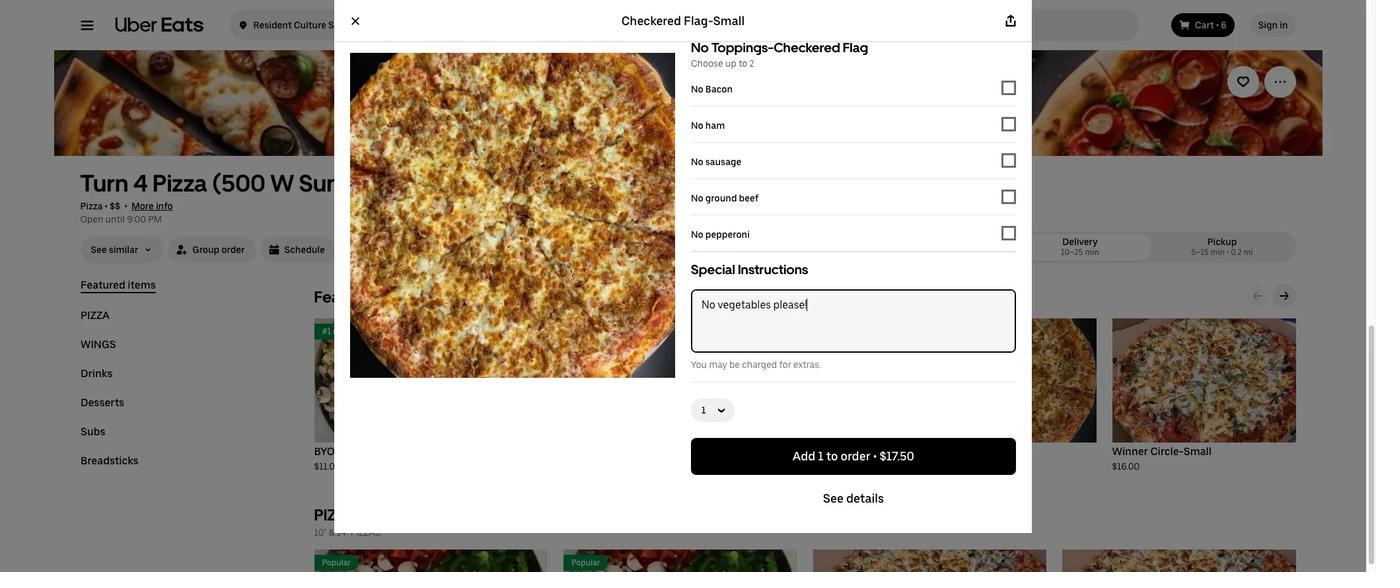 Task type: locate. For each thing, give the bounding box(es) containing it.
1 vertical spatial flag-
[[968, 445, 995, 458]]

no up choose
[[691, 40, 709, 56]]

1 min from the left
[[1085, 248, 1100, 257]]

be
[[730, 360, 740, 370]]

min inside delivery 10–25 min
[[1085, 248, 1100, 257]]

no left the ham
[[691, 120, 704, 131]]

wings
[[80, 338, 116, 351]]

1 horizontal spatial popular
[[572, 558, 600, 568]]

group
[[192, 245, 220, 255]]

0 horizontal spatial featured
[[80, 279, 125, 291]]

see details button
[[691, 480, 1016, 517]]

pizza inside pizza • $$ • more info open until 9:00 pm
[[80, 201, 103, 211]]

0 horizontal spatial min
[[1085, 248, 1100, 257]]

featured up #1 most liked on the left
[[314, 287, 379, 307]]

most right #1
[[333, 327, 352, 336]]

details
[[847, 492, 884, 506]]

1 vertical spatial to
[[827, 449, 838, 463]]

mi
[[1244, 248, 1254, 257]]

1 horizontal spatial liked
[[554, 327, 571, 336]]

10"
[[314, 527, 327, 538]]

2 min from the left
[[1211, 248, 1225, 257]]

order right the group
[[222, 245, 245, 255]]

2 most from the left
[[533, 327, 552, 336]]

no
[[691, 40, 709, 56], [691, 84, 704, 94], [691, 120, 704, 131], [691, 156, 704, 167], [691, 193, 704, 203], [691, 229, 704, 240]]

$17.50
[[880, 449, 915, 463]]

pizza
[[80, 309, 109, 322], [314, 506, 357, 525]]

open
[[80, 214, 103, 225]]

small inside winner circle-small $16.00
[[1184, 445, 1212, 458]]

sausage
[[706, 156, 742, 167]]

0 horizontal spatial checkered
[[622, 14, 681, 28]]

1 horizontal spatial pizza
[[314, 506, 357, 525]]

1 horizontal spatial see
[[823, 492, 844, 506]]

min
[[1085, 248, 1100, 257], [1211, 248, 1225, 257]]

ave)
[[388, 169, 438, 198]]

0 horizontal spatial order
[[222, 245, 245, 255]]

small for checkered flag-small $15.00
[[995, 445, 1023, 458]]

min down delivery on the right top of the page
[[1085, 248, 1100, 257]]

ground
[[706, 193, 737, 203]]

pizza up the info
[[153, 169, 207, 198]]

1 horizontal spatial checkered
[[774, 40, 841, 56]]

2 no from the top
[[691, 84, 704, 94]]

#1 most liked
[[322, 327, 371, 336]]

liked right the #2
[[554, 327, 571, 336]]

1 horizontal spatial most
[[533, 327, 552, 336]]

checkered inside no toppings-checkered flag choose up to 2
[[774, 40, 841, 56]]

popular
[[322, 558, 351, 568], [572, 558, 600, 568]]

small inside checkered flag-small $15.00
[[995, 445, 1023, 458]]

to
[[739, 58, 748, 69], [827, 449, 838, 463]]

add
[[793, 449, 816, 463]]

more
[[132, 201, 154, 211]]

0 vertical spatial order
[[222, 245, 245, 255]]

pizza
[[153, 169, 207, 198], [80, 201, 103, 211]]

featured items down "see similar"
[[80, 279, 156, 291]]

Add a note text field
[[693, 291, 1015, 352]]

small inside byo-small $11.00
[[340, 445, 368, 458]]

checkered
[[622, 14, 681, 28], [774, 40, 841, 56], [913, 445, 966, 458]]

pizza up &
[[314, 506, 357, 525]]

0 horizontal spatial pizza
[[80, 201, 103, 211]]

charged
[[742, 360, 777, 370]]

no for pepperoni
[[691, 229, 704, 240]]

min down pickup
[[1211, 248, 1225, 257]]

1 horizontal spatial featured items
[[314, 287, 423, 307]]

liked right #1
[[354, 327, 371, 336]]

0 horizontal spatial to
[[739, 58, 748, 69]]

4 no from the top
[[691, 156, 704, 167]]

see similar
[[91, 245, 138, 255]]

chevron down small image
[[144, 245, 153, 254]]

desserts button
[[80, 397, 124, 410]]

1 popular from the left
[[322, 558, 351, 568]]

(500
[[212, 169, 266, 198]]

no left ground on the top
[[691, 193, 704, 203]]

6
[[1221, 20, 1227, 30]]

small for winner circle-small $16.00
[[1184, 445, 1212, 458]]

no pepperoni
[[691, 229, 750, 240]]

pizzas
[[351, 527, 381, 538]]

most
[[333, 327, 352, 336], [533, 327, 552, 336]]

0 vertical spatial flag-
[[684, 14, 714, 28]]

delivery
[[1063, 237, 1098, 247]]

0 vertical spatial see
[[91, 245, 107, 255]]

drinks button
[[80, 367, 112, 381]]

navigation
[[80, 279, 283, 484]]

2 horizontal spatial checkered
[[913, 445, 966, 458]]

0 vertical spatial pizza
[[80, 309, 109, 322]]

• left "0.2" on the right top
[[1227, 248, 1230, 257]]

6 no from the top
[[691, 229, 704, 240]]

see details
[[823, 492, 884, 506]]

items
[[127, 279, 156, 291], [383, 287, 423, 307]]

1 horizontal spatial items
[[383, 287, 423, 307]]

most right the #2
[[533, 327, 552, 336]]

0 horizontal spatial flag-
[[684, 14, 714, 28]]

pm
[[148, 214, 162, 225]]

•
[[1216, 20, 1219, 30], [105, 201, 108, 211], [124, 201, 127, 211], [1227, 248, 1230, 257], [873, 449, 877, 463]]

no left the 'bacon'
[[691, 84, 704, 94]]

0 horizontal spatial most
[[333, 327, 352, 336]]

see left similar
[[91, 245, 107, 255]]

0 horizontal spatial popular
[[322, 558, 351, 568]]

#2
[[522, 327, 531, 336]]

see left details
[[823, 492, 844, 506]]

2 liked from the left
[[554, 327, 571, 336]]

1 vertical spatial checkered
[[774, 40, 841, 56]]

1 horizontal spatial flag-
[[968, 445, 995, 458]]

featured items button
[[80, 279, 156, 293]]

1 no from the top
[[691, 40, 709, 56]]

small
[[714, 14, 745, 28], [340, 445, 368, 458], [995, 445, 1023, 458], [1184, 445, 1212, 458]]

to left 2
[[739, 58, 748, 69]]

deliver to image
[[238, 17, 248, 33]]

liked for #2 most liked
[[554, 327, 571, 336]]

order right 1
[[841, 449, 871, 463]]

pizza up open
[[80, 201, 103, 211]]

no for ground
[[691, 193, 704, 203]]

more info link
[[132, 201, 173, 211]]

breadsticks
[[80, 455, 138, 467]]

$16.00
[[1113, 461, 1140, 472]]

no ground beef
[[691, 193, 759, 203]]

most for #1
[[333, 327, 352, 336]]

no left pepperoni
[[691, 229, 704, 240]]

1 liked from the left
[[354, 327, 371, 336]]

&
[[329, 527, 335, 538]]

no toppings-checkered flag choose up to 2
[[691, 40, 868, 69]]

1 most from the left
[[333, 327, 352, 336]]

order
[[222, 245, 245, 255], [841, 449, 871, 463]]

bruto
[[426, 20, 450, 30]]

see inside button
[[823, 492, 844, 506]]

min inside "pickup 5–15 min • 0.2 mi"
[[1211, 248, 1225, 257]]

no inside no toppings-checkered flag choose up to 2
[[691, 40, 709, 56]]

in
[[1280, 20, 1288, 30]]

• inside "pickup 5–15 min • 0.2 mi"
[[1227, 248, 1230, 257]]

flag- inside dialog dialog
[[684, 14, 714, 28]]

most for #2
[[533, 327, 552, 336]]

no left sausage
[[691, 156, 704, 167]]

small inside dialog dialog
[[714, 14, 745, 28]]

1 horizontal spatial order
[[841, 449, 871, 463]]

turn 4 pizza (500 w summit ave)
[[80, 169, 438, 198]]

to right 1
[[827, 449, 838, 463]]

• left $17.50
[[873, 449, 877, 463]]

5 no from the top
[[691, 193, 704, 203]]

0 vertical spatial to
[[739, 58, 748, 69]]

2
[[750, 58, 754, 69]]

1 horizontal spatial min
[[1211, 248, 1225, 257]]

featured items up #1 most liked on the left
[[314, 287, 423, 307]]

0 horizontal spatial items
[[127, 279, 156, 291]]

x button
[[340, 5, 371, 37]]

1 horizontal spatial pizza
[[153, 169, 207, 198]]

[object Object] radio
[[1012, 234, 1149, 260]]

flag- inside checkered flag-small $15.00
[[968, 445, 995, 458]]

0 horizontal spatial featured items
[[80, 279, 156, 291]]

pizza • $$ • more info open until 9:00 pm
[[80, 201, 173, 225]]

for
[[779, 360, 792, 370]]

1 vertical spatial see
[[823, 492, 844, 506]]

uber eats home image
[[115, 17, 203, 33]]

min for delivery
[[1085, 248, 1100, 257]]

see
[[91, 245, 107, 255], [823, 492, 844, 506]]

liked
[[354, 327, 371, 336], [554, 327, 571, 336]]

1 vertical spatial pizza
[[314, 506, 357, 525]]

featured up pizza button
[[80, 279, 125, 291]]

• left $$
[[105, 201, 108, 211]]

1 vertical spatial pizza
[[80, 201, 103, 211]]

schedule button
[[261, 237, 336, 263], [261, 237, 336, 263]]

large
[[765, 445, 793, 458]]

0 horizontal spatial see
[[91, 245, 107, 255]]

flag-
[[684, 14, 714, 28], [968, 445, 995, 458]]

1 vertical spatial order
[[841, 449, 871, 463]]

resident culture south end and el toro bruto
[[253, 20, 450, 30]]

to inside no toppings-checkered flag choose up to 2
[[739, 58, 748, 69]]

checkered for checkered flag-small
[[622, 14, 681, 28]]

resident culture south end and el toro bruto link
[[230, 9, 488, 41]]

3 no from the top
[[691, 120, 704, 131]]

0 horizontal spatial pizza
[[80, 309, 109, 322]]

1
[[818, 449, 824, 463]]

previous image
[[1253, 291, 1263, 301]]

checkered flag-small $15.00
[[913, 445, 1023, 472]]

2 vertical spatial checkered
[[913, 445, 966, 458]]

0 horizontal spatial liked
[[354, 327, 371, 336]]

checkered inside checkered flag-small $15.00
[[913, 445, 966, 458]]

pizza up "wings"
[[80, 309, 109, 322]]

featured
[[80, 279, 125, 291], [314, 287, 379, 307]]

0 vertical spatial checkered
[[622, 14, 681, 28]]

no for toppings-
[[691, 40, 709, 56]]

0 vertical spatial pizza
[[153, 169, 207, 198]]

race city-large
[[713, 445, 793, 458]]

pizza inside pizza 10" & 14" pizzas
[[314, 506, 357, 525]]

heart outline link
[[1228, 66, 1259, 98]]



Task type: describe. For each thing, give the bounding box(es) containing it.
winner circle-small $16.00
[[1113, 445, 1212, 472]]

circle-
[[1151, 445, 1184, 458]]

5–15
[[1192, 248, 1209, 257]]

subs
[[80, 426, 105, 438]]

special
[[691, 262, 735, 278]]

culture
[[294, 20, 326, 30]]

winner
[[1113, 445, 1149, 458]]

flag
[[843, 40, 868, 56]]

navigation containing featured items
[[80, 279, 283, 484]]

view more options image
[[1274, 75, 1287, 89]]

city-
[[740, 445, 765, 458]]

• right $$
[[124, 201, 127, 211]]

min for pickup
[[1211, 248, 1225, 257]]

pepperoni
[[706, 229, 750, 240]]

14"
[[337, 527, 349, 538]]

desserts
[[80, 397, 124, 409]]

schedule
[[285, 245, 325, 255]]

pizza button
[[80, 309, 109, 323]]

pickup 5–15 min • 0.2 mi
[[1192, 237, 1254, 257]]

end
[[357, 20, 374, 30]]

• left the 6
[[1216, 20, 1219, 30]]

no bacon
[[691, 84, 733, 94]]

flag- for checkered flag-small
[[684, 14, 714, 28]]

flag- for checkered flag-small $15.00
[[968, 445, 995, 458]]

cart • 6
[[1195, 20, 1227, 30]]

share ios image
[[1005, 15, 1018, 28]]

no sausage
[[691, 156, 742, 167]]

summit
[[299, 169, 383, 198]]

byo-
[[314, 445, 340, 458]]

subs button
[[80, 426, 105, 439]]

sign
[[1259, 20, 1278, 30]]

group order link
[[169, 237, 255, 263]]

instructions
[[738, 262, 809, 278]]

toppings-
[[712, 40, 774, 56]]

south
[[328, 20, 355, 30]]

extras.
[[794, 360, 821, 370]]

checkered for checkered flag-small $15.00
[[913, 445, 966, 458]]

info
[[156, 201, 173, 211]]

delivery 10–25 min
[[1061, 237, 1100, 257]]

w
[[270, 169, 294, 198]]

pizza for pizza 10" & 14" pizzas
[[314, 506, 357, 525]]

$$
[[110, 201, 120, 211]]

three dots horizontal button
[[1265, 66, 1296, 98]]

pickup
[[1208, 237, 1237, 247]]

small for checkered flag-small
[[714, 14, 745, 28]]

#2 most liked
[[522, 327, 571, 336]]

2 popular from the left
[[572, 558, 600, 568]]

no for sausage
[[691, 156, 704, 167]]

up
[[726, 58, 737, 69]]

you
[[691, 360, 707, 370]]

special instructions
[[691, 262, 809, 278]]

10–25
[[1061, 248, 1083, 257]]

no ham
[[691, 120, 725, 131]]

4
[[133, 169, 148, 198]]

no for ham
[[691, 120, 704, 131]]

el
[[394, 20, 402, 30]]

breadsticks button
[[80, 455, 138, 468]]

order inside dialog dialog
[[841, 449, 871, 463]]

resident
[[253, 20, 292, 30]]

may
[[709, 360, 727, 370]]

add 1 to order • $17.50
[[793, 449, 915, 463]]

ham
[[706, 120, 725, 131]]

beef
[[739, 193, 759, 203]]

main navigation menu image
[[80, 19, 94, 32]]

$11.00
[[314, 461, 341, 472]]

turn
[[80, 169, 128, 198]]

1 horizontal spatial to
[[827, 449, 838, 463]]

1 horizontal spatial featured
[[314, 287, 379, 307]]

until
[[105, 214, 125, 225]]

no for bacon
[[691, 84, 704, 94]]

drinks
[[80, 367, 112, 380]]

sign in
[[1259, 20, 1288, 30]]

sign in link
[[1251, 13, 1296, 37]]

next image
[[1279, 291, 1290, 301]]

items inside 'button'
[[127, 279, 156, 291]]

see for see similar
[[91, 245, 107, 255]]

and
[[376, 20, 392, 30]]

$15.00
[[913, 461, 940, 472]]

featured inside 'button'
[[80, 279, 125, 291]]

#1
[[322, 327, 331, 336]]

cart
[[1195, 20, 1214, 30]]

share ios button
[[995, 5, 1027, 37]]

liked for #1 most liked
[[354, 327, 371, 336]]

bacon
[[706, 84, 733, 94]]

[object Object] radio
[[1154, 234, 1291, 260]]

choose
[[691, 58, 723, 69]]

wings button
[[80, 338, 116, 352]]

group order
[[192, 245, 245, 255]]

see for see details
[[823, 492, 844, 506]]

• inside dialog dialog
[[873, 449, 877, 463]]

you may be charged for extras.
[[691, 360, 821, 370]]

toro
[[404, 20, 424, 30]]

pizza for pizza
[[80, 309, 109, 322]]

close image
[[350, 16, 361, 26]]

add to favorites image
[[1237, 75, 1250, 89]]

pizza 10" & 14" pizzas
[[314, 506, 381, 538]]

dialog dialog
[[334, 0, 1032, 533]]

similar
[[109, 245, 138, 255]]

byo-small $11.00
[[314, 445, 368, 472]]



Task type: vqa. For each thing, say whether or not it's contained in the screenshot.
organic within the crispy rice treat $3.50 Crispy organic brown rice, quinoa, and puffed millet—naturally sweetened with honey dat
no



